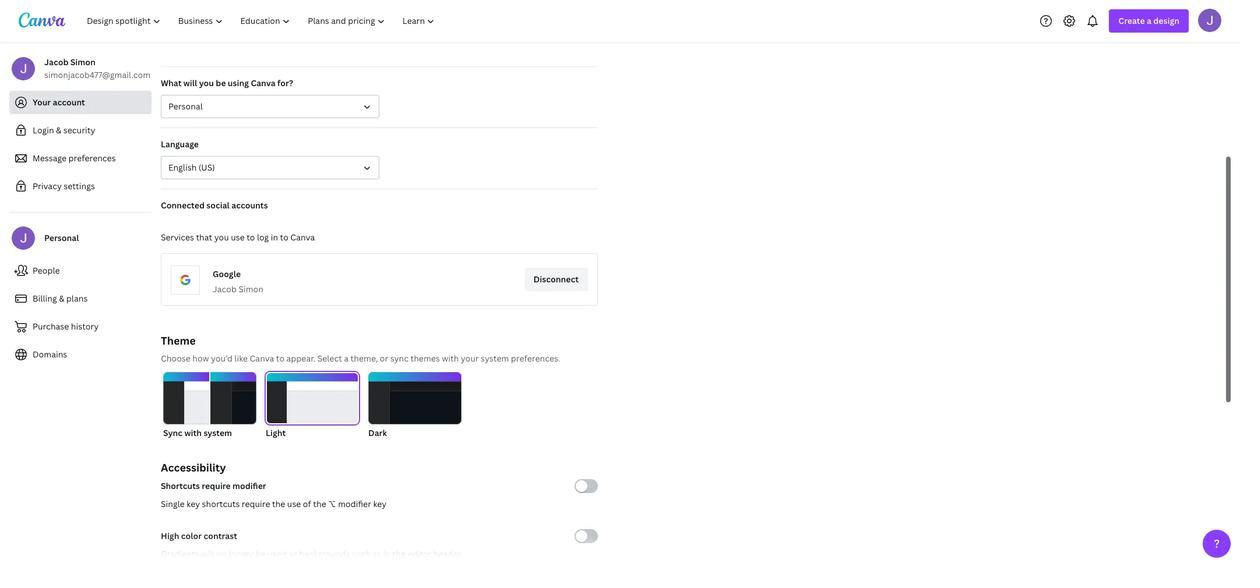 Task type: describe. For each thing, give the bounding box(es) containing it.
longer
[[229, 549, 254, 560]]

you'd
[[211, 353, 232, 364]]

shortcuts
[[161, 481, 200, 492]]

to right log at the top left of page
[[280, 232, 288, 243]]

billing & plans link
[[9, 287, 152, 311]]

edit
[[567, 40, 583, 51]]

design
[[1153, 15, 1180, 26]]

privacy settings
[[33, 181, 95, 192]]

0 horizontal spatial in
[[271, 232, 278, 243]]

how
[[192, 353, 209, 364]]

what will you be using canva for?
[[161, 78, 293, 89]]

gradients will no longer be used as backgrounds such as in the editor header
[[161, 549, 461, 560]]

a inside dropdown button
[[1147, 15, 1152, 26]]

themes
[[411, 353, 440, 364]]

single key shortcuts require the use of the ⌥ modifier key
[[161, 499, 387, 510]]

used
[[268, 549, 287, 560]]

language
[[161, 139, 199, 150]]

1 horizontal spatial require
[[242, 499, 270, 510]]

gradients
[[161, 549, 199, 560]]

jacob inside jacob simon simonjacob477@gmail.com
[[44, 57, 68, 68]]

high color contrast
[[161, 531, 237, 542]]

1 vertical spatial in
[[383, 549, 390, 560]]

people
[[33, 265, 60, 276]]

purchase history
[[33, 321, 99, 332]]

services that you use to log in to canva
[[161, 232, 315, 243]]

plans
[[66, 293, 88, 304]]

Dark button
[[368, 372, 462, 440]]

& for billing
[[59, 293, 64, 304]]

canva for what
[[251, 78, 275, 89]]

disconnect button
[[524, 268, 588, 291]]

english
[[168, 162, 197, 173]]

your
[[33, 97, 51, 108]]

2 key from the left
[[373, 499, 387, 510]]

0 horizontal spatial be
[[216, 78, 226, 89]]

system inside button
[[204, 428, 232, 439]]

header
[[433, 549, 461, 560]]

0 horizontal spatial use
[[231, 232, 245, 243]]

select
[[317, 353, 342, 364]]

with inside sync with system button
[[184, 428, 202, 439]]

that
[[196, 232, 212, 243]]

1 horizontal spatial use
[[287, 499, 301, 510]]

a inside theme choose how you'd like canva to appear. select a theme, or sync themes with your system preferences.
[[344, 353, 349, 364]]

create a design button
[[1109, 9, 1189, 33]]

disconnect
[[534, 274, 579, 285]]

Personal button
[[161, 95, 379, 118]]

sync with system
[[163, 428, 232, 439]]

top level navigation element
[[79, 9, 445, 33]]

domains
[[33, 349, 67, 360]]

google
[[213, 269, 241, 280]]

appear.
[[286, 353, 315, 364]]

sync
[[163, 428, 182, 439]]

sync
[[390, 353, 409, 364]]

billing & plans
[[33, 293, 88, 304]]

create
[[1119, 15, 1145, 26]]

shortcuts require modifier
[[161, 481, 266, 492]]

choose
[[161, 353, 190, 364]]

message preferences link
[[9, 147, 152, 170]]

no
[[217, 549, 227, 560]]

preferences
[[68, 153, 116, 164]]

2 horizontal spatial the
[[392, 549, 405, 560]]

of
[[303, 499, 311, 510]]

connected
[[161, 200, 205, 211]]

1 horizontal spatial the
[[313, 499, 326, 510]]

google jacob simon
[[213, 269, 263, 295]]

domains link
[[9, 343, 152, 367]]

accounts
[[231, 200, 268, 211]]

0 horizontal spatial modifier
[[233, 481, 266, 492]]

jacob inside google jacob simon
[[213, 284, 237, 295]]



Task type: locate. For each thing, give the bounding box(es) containing it.
0 horizontal spatial system
[[204, 428, 232, 439]]

system right your
[[481, 353, 509, 364]]

the left of
[[272, 499, 285, 510]]

1 horizontal spatial jacob
[[213, 284, 237, 295]]

system inside theme choose how you'd like canva to appear. select a theme, or sync themes with your system preferences.
[[481, 353, 509, 364]]

0 horizontal spatial the
[[272, 499, 285, 510]]

with inside theme choose how you'd like canva to appear. select a theme, or sync themes with your system preferences.
[[442, 353, 459, 364]]

1 horizontal spatial be
[[256, 549, 266, 560]]

1 horizontal spatial as
[[373, 549, 381, 560]]

require up shortcuts
[[202, 481, 231, 492]]

0 vertical spatial with
[[442, 353, 459, 364]]

0 horizontal spatial key
[[187, 499, 200, 510]]

1 horizontal spatial personal
[[168, 101, 203, 112]]

security
[[63, 125, 95, 136]]

as right used
[[289, 549, 297, 560]]

Sync with system button
[[163, 372, 256, 440]]

theme choose how you'd like canva to appear. select a theme, or sync themes with your system preferences.
[[161, 334, 560, 364]]

1 horizontal spatial simon
[[239, 284, 263, 295]]

key
[[187, 499, 200, 510], [373, 499, 387, 510]]

require
[[202, 481, 231, 492], [242, 499, 270, 510]]

simonjacob477@gmail.com
[[44, 69, 150, 80]]

login
[[33, 125, 54, 136]]

you for that
[[214, 232, 229, 243]]

jacob down google
[[213, 284, 237, 295]]

modifier
[[233, 481, 266, 492], [338, 499, 371, 510]]

0 vertical spatial a
[[1147, 15, 1152, 26]]

connected social accounts
[[161, 200, 268, 211]]

privacy
[[33, 181, 62, 192]]

to inside theme choose how you'd like canva to appear. select a theme, or sync themes with your system preferences.
[[276, 353, 284, 364]]

edit button
[[551, 34, 598, 57]]

shortcuts
[[202, 499, 240, 510]]

people link
[[9, 259, 152, 283]]

require right shortcuts
[[242, 499, 270, 510]]

0 vertical spatial &
[[56, 125, 61, 136]]

1 vertical spatial use
[[287, 499, 301, 510]]

message
[[33, 153, 66, 164]]

canva right like
[[250, 353, 274, 364]]

privacy settings link
[[9, 175, 152, 198]]

your account link
[[9, 91, 152, 114]]

high
[[161, 531, 179, 542]]

0 horizontal spatial a
[[344, 353, 349, 364]]

1 horizontal spatial will
[[201, 549, 215, 560]]

to
[[247, 232, 255, 243], [280, 232, 288, 243], [276, 353, 284, 364]]

with left your
[[442, 353, 459, 364]]

light
[[266, 428, 286, 439]]

personal
[[168, 101, 203, 112], [44, 233, 79, 244]]

theme
[[161, 334, 196, 348]]

as right the such
[[373, 549, 381, 560]]

1 horizontal spatial with
[[442, 353, 459, 364]]

key right 'single'
[[187, 499, 200, 510]]

a right select
[[344, 353, 349, 364]]

a left design at the top right
[[1147, 15, 1152, 26]]

you for will
[[199, 78, 214, 89]]

such
[[352, 549, 371, 560]]

with
[[442, 353, 459, 364], [184, 428, 202, 439]]

canva inside theme choose how you'd like canva to appear. select a theme, or sync themes with your system preferences.
[[250, 353, 274, 364]]

1 vertical spatial require
[[242, 499, 270, 510]]

purchase history link
[[9, 315, 152, 339]]

will for no
[[201, 549, 215, 560]]

like
[[234, 353, 248, 364]]

0 vertical spatial personal
[[168, 101, 203, 112]]

use left log at the top left of page
[[231, 232, 245, 243]]

jacob simon simonjacob477@gmail.com
[[44, 57, 150, 80]]

in
[[271, 232, 278, 243], [383, 549, 390, 560]]

using
[[228, 78, 249, 89]]

1 vertical spatial personal
[[44, 233, 79, 244]]

personal inside button
[[168, 101, 203, 112]]

1 vertical spatial modifier
[[338, 499, 371, 510]]

in right log at the top left of page
[[271, 232, 278, 243]]

&
[[56, 125, 61, 136], [59, 293, 64, 304]]

0 horizontal spatial personal
[[44, 233, 79, 244]]

1 horizontal spatial key
[[373, 499, 387, 510]]

history
[[71, 321, 99, 332]]

0 vertical spatial jacob
[[44, 57, 68, 68]]

1 horizontal spatial a
[[1147, 15, 1152, 26]]

1 vertical spatial &
[[59, 293, 64, 304]]

0 horizontal spatial require
[[202, 481, 231, 492]]

0 horizontal spatial will
[[183, 78, 197, 89]]

for?
[[277, 78, 293, 89]]

to left log at the top left of page
[[247, 232, 255, 243]]

in right the such
[[383, 549, 390, 560]]

simon inside google jacob simon
[[239, 284, 263, 295]]

0 horizontal spatial with
[[184, 428, 202, 439]]

(us)
[[199, 162, 215, 173]]

be left using
[[216, 78, 226, 89]]

dark
[[368, 428, 387, 439]]

jacob simon image
[[1198, 8, 1221, 32]]

account
[[53, 97, 85, 108]]

0 horizontal spatial as
[[289, 549, 297, 560]]

theme,
[[351, 353, 378, 364]]

jacob up your account
[[44, 57, 68, 68]]

the left the ⌥
[[313, 499, 326, 510]]

will left no
[[201, 549, 215, 560]]

1 vertical spatial a
[[344, 353, 349, 364]]

you left using
[[199, 78, 214, 89]]

billing
[[33, 293, 57, 304]]

1 vertical spatial simon
[[239, 284, 263, 295]]

1 horizontal spatial in
[[383, 549, 390, 560]]

& for login
[[56, 125, 61, 136]]

you
[[199, 78, 214, 89], [214, 232, 229, 243]]

purchase
[[33, 321, 69, 332]]

create a design
[[1119, 15, 1180, 26]]

services
[[161, 232, 194, 243]]

0 vertical spatial require
[[202, 481, 231, 492]]

0 vertical spatial modifier
[[233, 481, 266, 492]]

the left editor
[[392, 549, 405, 560]]

0 horizontal spatial simon
[[70, 57, 95, 68]]

⌥
[[328, 499, 336, 510]]

0 vertical spatial system
[[481, 353, 509, 364]]

will for you
[[183, 78, 197, 89]]

color
[[181, 531, 202, 542]]

Language: English (US) button
[[161, 156, 379, 179]]

the
[[272, 499, 285, 510], [313, 499, 326, 510], [392, 549, 405, 560]]

1 vertical spatial canva
[[290, 232, 315, 243]]

0 horizontal spatial jacob
[[44, 57, 68, 68]]

be left used
[[256, 549, 266, 560]]

system up accessibility
[[204, 428, 232, 439]]

a
[[1147, 15, 1152, 26], [344, 353, 349, 364]]

personal down what at the left of the page
[[168, 101, 203, 112]]

settings
[[64, 181, 95, 192]]

simon down google
[[239, 284, 263, 295]]

0 vertical spatial simon
[[70, 57, 95, 68]]

your account
[[33, 97, 85, 108]]

or
[[380, 353, 388, 364]]

editor
[[407, 549, 431, 560]]

modifier up single key shortcuts require the use of the ⌥ modifier key
[[233, 481, 266, 492]]

log
[[257, 232, 269, 243]]

1 vertical spatial be
[[256, 549, 266, 560]]

1 vertical spatial jacob
[[213, 284, 237, 295]]

simon
[[70, 57, 95, 68], [239, 284, 263, 295]]

1 as from the left
[[289, 549, 297, 560]]

1 vertical spatial you
[[214, 232, 229, 243]]

1 vertical spatial with
[[184, 428, 202, 439]]

1 vertical spatial system
[[204, 428, 232, 439]]

1 horizontal spatial system
[[481, 353, 509, 364]]

be
[[216, 78, 226, 89], [256, 549, 266, 560]]

canva right log at the top left of page
[[290, 232, 315, 243]]

will right what at the left of the page
[[183, 78, 197, 89]]

backgrounds
[[299, 549, 350, 560]]

1 key from the left
[[187, 499, 200, 510]]

contrast
[[204, 531, 237, 542]]

english (us)
[[168, 162, 215, 173]]

0 vertical spatial use
[[231, 232, 245, 243]]

0 vertical spatial in
[[271, 232, 278, 243]]

2 vertical spatial canva
[[250, 353, 274, 364]]

personal up people
[[44, 233, 79, 244]]

what
[[161, 78, 182, 89]]

login & security
[[33, 125, 95, 136]]

login & security link
[[9, 119, 152, 142]]

0 vertical spatial canva
[[251, 78, 275, 89]]

to left appear.
[[276, 353, 284, 364]]

message preferences
[[33, 153, 116, 164]]

& left the plans
[[59, 293, 64, 304]]

0 vertical spatial you
[[199, 78, 214, 89]]

you right the that
[[214, 232, 229, 243]]

your
[[461, 353, 479, 364]]

canva for theme
[[250, 353, 274, 364]]

modifier right the ⌥
[[338, 499, 371, 510]]

simon inside jacob simon simonjacob477@gmail.com
[[70, 57, 95, 68]]

& right the login
[[56, 125, 61, 136]]

0 vertical spatial be
[[216, 78, 226, 89]]

key right the ⌥
[[373, 499, 387, 510]]

1 horizontal spatial modifier
[[338, 499, 371, 510]]

will
[[183, 78, 197, 89], [201, 549, 215, 560]]

2 as from the left
[[373, 549, 381, 560]]

system
[[481, 353, 509, 364], [204, 428, 232, 439]]

Light button
[[266, 372, 359, 440]]

jacob
[[44, 57, 68, 68], [213, 284, 237, 295]]

preferences.
[[511, 353, 560, 364]]

with right sync
[[184, 428, 202, 439]]

canva left 'for?'
[[251, 78, 275, 89]]

use left of
[[287, 499, 301, 510]]

canva
[[251, 78, 275, 89], [290, 232, 315, 243], [250, 353, 274, 364]]

0 vertical spatial will
[[183, 78, 197, 89]]

accessibility
[[161, 461, 226, 475]]

single
[[161, 499, 185, 510]]

1 vertical spatial will
[[201, 549, 215, 560]]

social
[[206, 200, 230, 211]]

simon up the simonjacob477@gmail.com
[[70, 57, 95, 68]]



Task type: vqa. For each thing, say whether or not it's contained in the screenshot.
Dark button
yes



